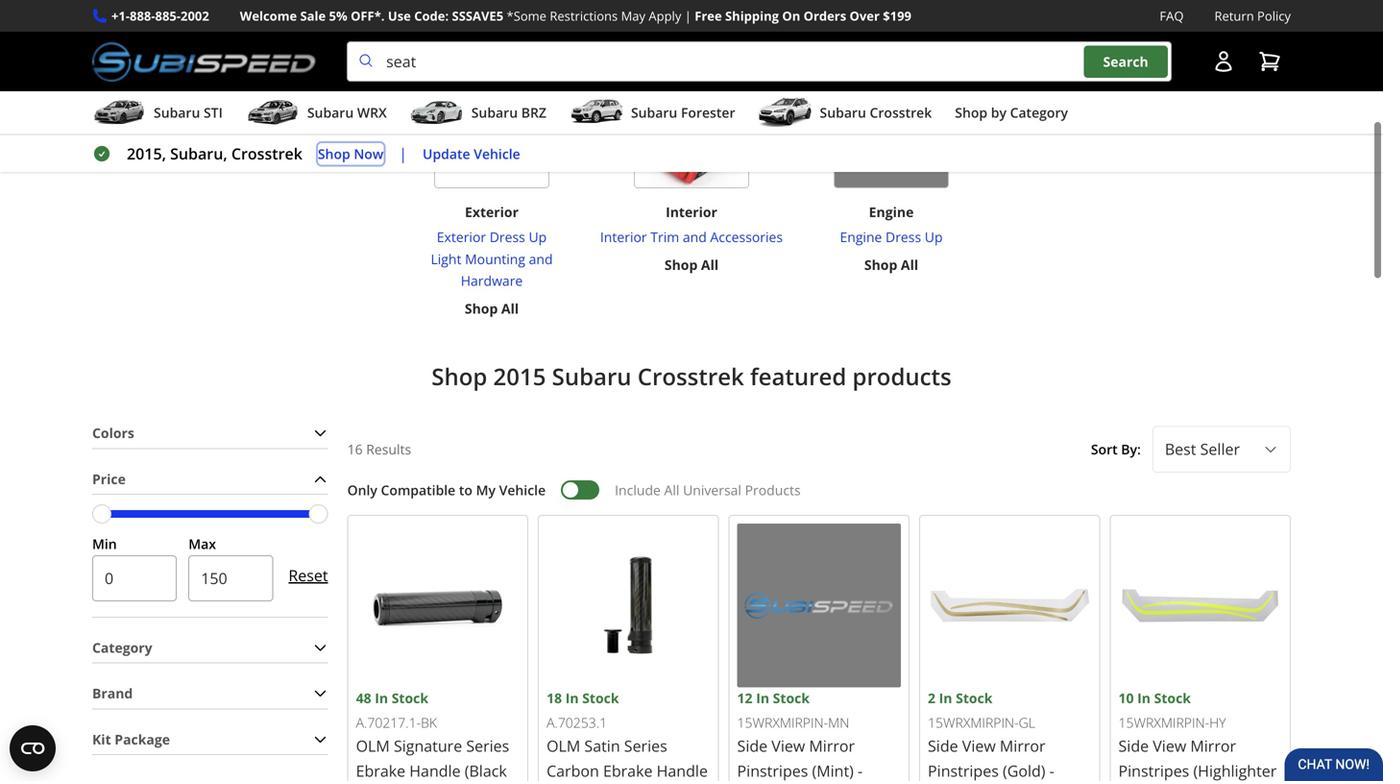 Task type: vqa. For each thing, say whether or not it's contained in the screenshot.
A.70253.1
yes



Task type: locate. For each thing, give the bounding box(es) containing it.
mirror down the gl
[[1000, 736, 1046, 756]]

orders
[[804, 7, 847, 25]]

2 pinstripes from the left
[[928, 761, 999, 781]]

stock right "10"
[[1155, 689, 1192, 707]]

colors
[[92, 424, 134, 442]]

2 side from the left
[[928, 736, 959, 756]]

engine
[[869, 203, 914, 221], [840, 228, 883, 246]]

0 vertical spatial engine
[[869, 203, 914, 221]]

stock for side view mirror pinstripes (gold) 
[[956, 689, 993, 707]]

stock up a.70253.1
[[583, 689, 619, 707]]

exterior up light
[[437, 228, 486, 246]]

shop now link
[[318, 143, 384, 165]]

48
[[356, 689, 372, 707]]

up inside engine engine dress up shop all
[[925, 228, 943, 246]]

mirror
[[809, 736, 855, 756], [1000, 736, 1046, 756], [1191, 736, 1237, 756]]

category button
[[92, 633, 328, 663]]

1 in from the left
[[375, 689, 388, 707]]

crosstrek
[[616, 15, 723, 47], [870, 103, 932, 122], [231, 143, 303, 164], [638, 361, 744, 392]]

pinstripes inside 12 in stock 15wrxmirpin-mn side view mirror pinstripes (mint)
[[738, 761, 808, 781]]

2015 for shop 2015 subaru crosstrek upgrades by category
[[472, 15, 525, 47]]

pinstripes inside 2 in stock 15wrxmirpin-gl side view mirror pinstripes (gold)
[[928, 761, 999, 781]]

2015 for shop 2015 subaru crosstrek featured products
[[493, 361, 546, 392]]

15wrxmirpin- inside 2 in stock 15wrxmirpin-gl side view mirror pinstripes (gold)
[[928, 713, 1019, 732]]

view inside 12 in stock 15wrxmirpin-mn side view mirror pinstripes (mint)
[[772, 736, 806, 756]]

2 mirror from the left
[[1000, 736, 1046, 756]]

0 horizontal spatial pinstripes
[[738, 761, 808, 781]]

brand
[[92, 684, 133, 703]]

15wrxmirpin- down 2
[[928, 713, 1019, 732]]

max
[[189, 535, 216, 553]]

stock inside 2 in stock 15wrxmirpin-gl side view mirror pinstripes (gold)
[[956, 689, 993, 707]]

mirror down mn
[[809, 736, 855, 756]]

pinstripes
[[738, 761, 808, 781], [928, 761, 999, 781], [1119, 761, 1190, 781]]

all down hardware
[[502, 299, 519, 317]]

dress for exterior
[[490, 228, 525, 246]]

3 15wrxmirpin- from the left
[[1119, 713, 1210, 732]]

a subaru wrx thumbnail image image
[[246, 98, 300, 127]]

15wrxmirpin- inside 10 in stock 15wrxmirpin-hy side view mirror pinstripes (highlighte
[[1119, 713, 1210, 732]]

dress for engine
[[886, 228, 922, 246]]

0 horizontal spatial side
[[738, 736, 768, 756]]

2 horizontal spatial side
[[1119, 736, 1149, 756]]

shop all link
[[665, 254, 719, 276], [865, 254, 919, 276], [465, 298, 519, 320]]

in
[[375, 689, 388, 707], [756, 689, 770, 707], [566, 689, 579, 707], [939, 689, 953, 707], [1138, 689, 1151, 707]]

3 mirror from the left
[[1191, 736, 1237, 756]]

1 horizontal spatial category
[[1010, 103, 1069, 122]]

faq link
[[1160, 6, 1184, 26]]

category
[[92, 638, 152, 657]]

3 stock from the left
[[583, 689, 619, 707]]

in for side view mirror pinstripes (mint) 
[[756, 689, 770, 707]]

side inside 10 in stock 15wrxmirpin-hy side view mirror pinstripes (highlighte
[[1119, 736, 1149, 756]]

view inside 2 in stock 15wrxmirpin-gl side view mirror pinstripes (gold)
[[963, 736, 996, 756]]

shop 2015 subaru crosstrek featured products
[[432, 361, 952, 392]]

side down 12
[[738, 736, 768, 756]]

pinstripes down "10"
[[1119, 761, 1190, 781]]

interior up 'interior trim and accessories' link
[[666, 203, 718, 221]]

stock
[[392, 689, 429, 707], [773, 689, 810, 707], [583, 689, 619, 707], [956, 689, 993, 707], [1155, 689, 1192, 707]]

reset
[[289, 565, 328, 586]]

stock right 2
[[956, 689, 993, 707]]

0 horizontal spatial view
[[772, 736, 806, 756]]

dress
[[490, 228, 525, 246], [886, 228, 922, 246]]

| left free
[[685, 7, 692, 25]]

2002
[[181, 7, 209, 25]]

0 vertical spatial category
[[874, 15, 974, 47]]

stock right 12
[[773, 689, 810, 707]]

subaru,
[[170, 143, 227, 164]]

1 vertical spatial category
[[1010, 103, 1069, 122]]

and right mounting
[[529, 250, 553, 268]]

1 horizontal spatial view
[[963, 736, 996, 756]]

use
[[388, 7, 411, 25]]

engine image image
[[834, 73, 949, 188]]

package
[[115, 730, 170, 748]]

2 stock from the left
[[773, 689, 810, 707]]

12 in stock 15wrxmirpin-mn side view mirror pinstripes (mint) 
[[738, 689, 894, 781]]

885-
[[155, 7, 181, 25]]

exterior image image
[[434, 73, 550, 188]]

0 horizontal spatial |
[[399, 143, 407, 164]]

restrictions
[[550, 7, 618, 25]]

pinstripes left (gold)
[[928, 761, 999, 781]]

on
[[783, 7, 801, 25]]

by:
[[1122, 440, 1141, 458]]

view inside 10 in stock 15wrxmirpin-hy side view mirror pinstripes (highlighte
[[1153, 736, 1187, 756]]

Min text field
[[92, 555, 177, 601]]

0 vertical spatial by
[[841, 15, 868, 47]]

only
[[347, 481, 378, 499]]

a subaru crosstrek thumbnail image image
[[759, 98, 812, 127]]

kit package
[[92, 730, 170, 748]]

update vehicle button
[[423, 143, 521, 165]]

kit package button
[[92, 725, 328, 754]]

15wrxmirpin- down 12
[[738, 713, 828, 732]]

1 horizontal spatial pinstripes
[[928, 761, 999, 781]]

hardware
[[461, 272, 523, 290]]

1 15wrxmirpin- from the left
[[738, 713, 828, 732]]

all inside interior interior trim and accessories shop all
[[701, 255, 719, 274]]

5 in from the left
[[1138, 689, 1151, 707]]

minimum slider
[[92, 505, 111, 524]]

in right 48
[[375, 689, 388, 707]]

side inside 2 in stock 15wrxmirpin-gl side view mirror pinstripes (gold)
[[928, 736, 959, 756]]

1 horizontal spatial dress
[[886, 228, 922, 246]]

3 side from the left
[[1119, 736, 1149, 756]]

1 vertical spatial 2015
[[493, 361, 546, 392]]

view for (gold)
[[963, 736, 996, 756]]

15wrxmirpin- down "10"
[[1119, 713, 1210, 732]]

vehicle inside button
[[474, 144, 521, 163]]

shop inside engine engine dress up shop all
[[865, 255, 898, 274]]

select... image
[[1264, 442, 1279, 457]]

0 vertical spatial and
[[683, 228, 707, 246]]

dress inside the exterior exterior dress up light mounting and hardware shop all
[[490, 228, 525, 246]]

in right "10"
[[1138, 689, 1151, 707]]

1 horizontal spatial by
[[991, 103, 1007, 122]]

2015,
[[127, 143, 166, 164]]

exterior
[[465, 203, 519, 221], [437, 228, 486, 246]]

1 up from the left
[[529, 228, 547, 246]]

kit
[[92, 730, 111, 748]]

3 view from the left
[[1153, 736, 1187, 756]]

mirror inside 12 in stock 15wrxmirpin-mn side view mirror pinstripes (mint)
[[809, 736, 855, 756]]

in inside 2 in stock 15wrxmirpin-gl side view mirror pinstripes (gold)
[[939, 689, 953, 707]]

side for side view mirror pinstripes (gold) 
[[928, 736, 959, 756]]

subaru forester button
[[570, 95, 736, 134]]

price
[[92, 470, 126, 488]]

side
[[738, 736, 768, 756], [928, 736, 959, 756], [1119, 736, 1149, 756]]

mirror inside 2 in stock 15wrxmirpin-gl side view mirror pinstripes (gold)
[[1000, 736, 1046, 756]]

shop inside dropdown button
[[955, 103, 988, 122]]

subaru wrx button
[[246, 95, 387, 134]]

a subaru sti thumbnail image image
[[92, 98, 146, 127]]

now
[[354, 144, 384, 163]]

sort
[[1091, 440, 1118, 458]]

all inside the exterior exterior dress up light mounting and hardware shop all
[[502, 299, 519, 317]]

2015, subaru, crosstrek
[[127, 143, 303, 164]]

in inside 12 in stock 15wrxmirpin-mn side view mirror pinstripes (mint)
[[756, 689, 770, 707]]

| right now
[[399, 143, 407, 164]]

trim
[[651, 228, 680, 246]]

pinstripes for (gold)
[[928, 761, 999, 781]]

1 dress from the left
[[490, 228, 525, 246]]

2 in from the left
[[756, 689, 770, 707]]

0 horizontal spatial interior
[[600, 228, 647, 246]]

0 horizontal spatial mirror
[[809, 736, 855, 756]]

2 dress from the left
[[886, 228, 922, 246]]

in right 2
[[939, 689, 953, 707]]

1 horizontal spatial side
[[928, 736, 959, 756]]

side inside 12 in stock 15wrxmirpin-mn side view mirror pinstripes (mint)
[[738, 736, 768, 756]]

1 mirror from the left
[[809, 736, 855, 756]]

48 in stock a.70217.1-bk
[[356, 689, 437, 732]]

15wrxmirpin- inside 12 in stock 15wrxmirpin-mn side view mirror pinstripes (mint)
[[738, 713, 828, 732]]

shop all link down 'interior trim and accessories' link
[[665, 254, 719, 276]]

1 horizontal spatial 15wrxmirpin-
[[928, 713, 1019, 732]]

0 vertical spatial 2015
[[472, 15, 525, 47]]

2 horizontal spatial mirror
[[1191, 736, 1237, 756]]

1 horizontal spatial and
[[683, 228, 707, 246]]

+1-888-885-2002 link
[[111, 6, 209, 26]]

stock inside 12 in stock 15wrxmirpin-mn side view mirror pinstripes (mint)
[[773, 689, 810, 707]]

search
[[1104, 52, 1149, 71]]

3 pinstripes from the left
[[1119, 761, 1190, 781]]

policy
[[1258, 7, 1291, 25]]

2 view from the left
[[963, 736, 996, 756]]

1 horizontal spatial up
[[925, 228, 943, 246]]

pinstripes left the (mint)
[[738, 761, 808, 781]]

up inside the exterior exterior dress up light mounting and hardware shop all
[[529, 228, 547, 246]]

1 view from the left
[[772, 736, 806, 756]]

0 horizontal spatial up
[[529, 228, 547, 246]]

view
[[772, 736, 806, 756], [963, 736, 996, 756], [1153, 736, 1187, 756]]

mn
[[828, 713, 850, 732]]

1 pinstripes from the left
[[738, 761, 808, 781]]

side for side view mirror pinstripes (highlighte
[[1119, 736, 1149, 756]]

interior left trim
[[600, 228, 647, 246]]

exterior exterior dress up light mounting and hardware shop all
[[431, 203, 553, 317]]

Max text field
[[189, 555, 273, 601]]

subaru sti button
[[92, 95, 223, 134]]

2 horizontal spatial view
[[1153, 736, 1187, 756]]

in right the 18
[[566, 689, 579, 707]]

colors button
[[92, 419, 328, 448]]

stock up the bk
[[392, 689, 429, 707]]

welcome sale 5% off*. use code: sssave5 *some restrictions may apply | free shipping on orders over $199
[[240, 7, 912, 25]]

2 horizontal spatial 15wrxmirpin-
[[1119, 713, 1210, 732]]

(gold)
[[1003, 761, 1046, 781]]

exterior up exterior dress up link
[[465, 203, 519, 221]]

1 horizontal spatial mirror
[[1000, 736, 1046, 756]]

2 15wrxmirpin- from the left
[[928, 713, 1019, 732]]

search input field
[[347, 41, 1172, 82]]

all down 'interior trim and accessories' link
[[701, 255, 719, 274]]

subaru brz
[[472, 103, 547, 122]]

1 vertical spatial by
[[991, 103, 1007, 122]]

open widget image
[[10, 725, 56, 772]]

shop all link down hardware
[[465, 298, 519, 320]]

vehicle right my
[[499, 481, 546, 499]]

+1-888-885-2002
[[111, 7, 209, 25]]

mirror down hy
[[1191, 736, 1237, 756]]

mirror for (mint)
[[809, 736, 855, 756]]

3 in from the left
[[566, 689, 579, 707]]

0 horizontal spatial by
[[841, 15, 868, 47]]

4 in from the left
[[939, 689, 953, 707]]

1 vertical spatial and
[[529, 250, 553, 268]]

include all universal products
[[615, 481, 801, 499]]

return policy
[[1215, 7, 1291, 25]]

in inside 10 in stock 15wrxmirpin-hy side view mirror pinstripes (highlighte
[[1138, 689, 1151, 707]]

all down the "engine dress up" 'link'
[[901, 255, 919, 274]]

universal
[[683, 481, 742, 499]]

5%
[[329, 7, 348, 25]]

2 up from the left
[[925, 228, 943, 246]]

and inside interior interior trim and accessories shop all
[[683, 228, 707, 246]]

1 side from the left
[[738, 736, 768, 756]]

sssave5
[[452, 7, 504, 25]]

interior image image
[[634, 73, 750, 188]]

0 horizontal spatial shop all link
[[465, 298, 519, 320]]

in inside 18 in stock a.70253.1
[[566, 689, 579, 707]]

up
[[529, 228, 547, 246], [925, 228, 943, 246]]

0 horizontal spatial and
[[529, 250, 553, 268]]

stock inside 10 in stock 15wrxmirpin-hy side view mirror pinstripes (highlighte
[[1155, 689, 1192, 707]]

1 vertical spatial |
[[399, 143, 407, 164]]

5 stock from the left
[[1155, 689, 1192, 707]]

0 vertical spatial exterior
[[465, 203, 519, 221]]

shop 2015 subaru crosstrek upgrades by category
[[410, 15, 974, 47]]

0 horizontal spatial 15wrxmirpin-
[[738, 713, 828, 732]]

2 horizontal spatial shop all link
[[865, 254, 919, 276]]

1 horizontal spatial shop all link
[[665, 254, 719, 276]]

and right trim
[[683, 228, 707, 246]]

1 horizontal spatial |
[[685, 7, 692, 25]]

shop
[[410, 15, 466, 47], [955, 103, 988, 122], [318, 144, 350, 163], [665, 255, 698, 274], [865, 255, 898, 274], [465, 299, 498, 317], [432, 361, 487, 392]]

shop all link down the "engine dress up" 'link'
[[865, 254, 919, 276]]

subaru for subaru crosstrek
[[820, 103, 867, 122]]

mirror inside 10 in stock 15wrxmirpin-hy side view mirror pinstripes (highlighte
[[1191, 736, 1237, 756]]

dress inside engine engine dress up shop all
[[886, 228, 922, 246]]

0 vertical spatial vehicle
[[474, 144, 521, 163]]

0 vertical spatial interior
[[666, 203, 718, 221]]

upgrades
[[729, 15, 835, 47]]

0 horizontal spatial dress
[[490, 228, 525, 246]]

accessories
[[711, 228, 783, 246]]

up for all
[[925, 228, 943, 246]]

side down "10"
[[1119, 736, 1149, 756]]

vehicle down subaru brz
[[474, 144, 521, 163]]

10
[[1119, 689, 1134, 707]]

stock for side view mirror pinstripes (mint) 
[[773, 689, 810, 707]]

1 stock from the left
[[392, 689, 429, 707]]

2 horizontal spatial pinstripes
[[1119, 761, 1190, 781]]

4 stock from the left
[[956, 689, 993, 707]]

side down 2
[[928, 736, 959, 756]]

1 vertical spatial interior
[[600, 228, 647, 246]]

in right 12
[[756, 689, 770, 707]]



Task type: describe. For each thing, give the bounding box(es) containing it.
+1-
[[111, 7, 130, 25]]

category inside dropdown button
[[1010, 103, 1069, 122]]

and inside the exterior exterior dress up light mounting and hardware shop all
[[529, 250, 553, 268]]

in for side view mirror pinstripes (gold) 
[[939, 689, 953, 707]]

products
[[745, 481, 801, 499]]

pinstripes for (mint)
[[738, 761, 808, 781]]

sort by:
[[1091, 440, 1141, 458]]

min
[[92, 535, 117, 553]]

by inside dropdown button
[[991, 103, 1007, 122]]

15wrxmirpin- for (mint)
[[738, 713, 828, 732]]

over
[[850, 7, 880, 25]]

maximum slider
[[309, 505, 328, 524]]

1 vertical spatial exterior
[[437, 228, 486, 246]]

include
[[615, 481, 661, 499]]

bk
[[421, 713, 437, 732]]

stock inside 48 in stock a.70217.1-bk
[[392, 689, 429, 707]]

shop all link for shop
[[665, 254, 719, 276]]

subaru for subaru wrx
[[307, 103, 354, 122]]

side view mirror pinstripes (highlighter yellow) - 2015-2021 subaru wrx / sti / 2013-2017 crosstrek image
[[1119, 524, 1283, 688]]

shop inside the exterior exterior dress up light mounting and hardware shop all
[[465, 299, 498, 317]]

faq
[[1160, 7, 1184, 25]]

interior trim and accessories link
[[600, 226, 783, 248]]

subaru brz button
[[410, 95, 547, 134]]

sti
[[204, 103, 223, 122]]

subaru for subaru sti
[[154, 103, 200, 122]]

shop by category
[[955, 103, 1069, 122]]

stock inside 18 in stock a.70253.1
[[583, 689, 619, 707]]

a subaru forester thumbnail image image
[[570, 98, 624, 127]]

1 horizontal spatial interior
[[666, 203, 718, 221]]

mirror for (gold)
[[1000, 736, 1046, 756]]

brand button
[[92, 679, 328, 709]]

*some
[[507, 7, 547, 25]]

results
[[366, 440, 411, 458]]

engine engine dress up shop all
[[840, 203, 943, 274]]

may
[[621, 7, 646, 25]]

shop all link for all
[[865, 254, 919, 276]]

return
[[1215, 7, 1255, 25]]

Select... button
[[1153, 426, 1291, 473]]

side for side view mirror pinstripes (mint) 
[[738, 736, 768, 756]]

side view mirror pinstripes (gold) - 2015-2021 subaru wrx / sti / 2013-2017 crosstrek image
[[928, 524, 1092, 688]]

view for (mint)
[[772, 736, 806, 756]]

light mounting and hardware link
[[400, 248, 584, 292]]

16
[[347, 440, 363, 458]]

reset button
[[289, 553, 328, 599]]

16 results
[[347, 440, 411, 458]]

2 in stock 15wrxmirpin-gl side view mirror pinstripes (gold) 
[[928, 689, 1085, 781]]

in inside 48 in stock a.70217.1-bk
[[375, 689, 388, 707]]

featured
[[750, 361, 847, 392]]

hy
[[1210, 713, 1227, 732]]

in for side view mirror pinstripes (highlighte
[[1138, 689, 1151, 707]]

code:
[[414, 7, 449, 25]]

products
[[853, 361, 952, 392]]

all right include in the left bottom of the page
[[664, 481, 680, 499]]

888-
[[130, 7, 155, 25]]

pinstripes inside 10 in stock 15wrxmirpin-hy side view mirror pinstripes (highlighte
[[1119, 761, 1190, 781]]

shop all link for mounting
[[465, 298, 519, 320]]

wrx
[[357, 103, 387, 122]]

gl
[[1019, 713, 1036, 732]]

update vehicle
[[423, 144, 521, 163]]

subaru for subaru brz
[[472, 103, 518, 122]]

all inside engine engine dress up shop all
[[901, 255, 919, 274]]

sale
[[300, 7, 326, 25]]

brz
[[522, 103, 547, 122]]

my
[[476, 481, 496, 499]]

stock for side view mirror pinstripes (highlighte
[[1155, 689, 1192, 707]]

return policy link
[[1215, 6, 1291, 26]]

price button
[[92, 464, 328, 494]]

shipping
[[726, 7, 779, 25]]

only compatible to my vehicle
[[347, 481, 546, 499]]

subaru forester
[[631, 103, 736, 122]]

light
[[431, 250, 462, 268]]

subispeed logo image
[[92, 41, 316, 82]]

search button
[[1084, 46, 1168, 78]]

button image
[[1213, 50, 1236, 73]]

a.70253.1
[[547, 713, 607, 732]]

15wrxmirpin- for (gold)
[[928, 713, 1019, 732]]

to
[[459, 481, 473, 499]]

compatible
[[381, 481, 456, 499]]

12
[[738, 689, 753, 707]]

$199
[[883, 7, 912, 25]]

update
[[423, 144, 470, 163]]

subaru sti
[[154, 103, 223, 122]]

shop now
[[318, 144, 384, 163]]

a subaru brz thumbnail image image
[[410, 98, 464, 127]]

1 vertical spatial vehicle
[[499, 481, 546, 499]]

olm signature series ebrake handle (black carbon w/ black) - 2015-2021 subaru wrx / sti / 2013-2021 scion fr-s / subaru brz / toyota 86 / 2014-2018 forester / 2013-2017 crosstrek image
[[356, 524, 520, 688]]

shop inside interior interior trim and accessories shop all
[[665, 255, 698, 274]]

a.70217.1-
[[356, 713, 421, 732]]

crosstrek inside subaru crosstrek dropdown button
[[870, 103, 932, 122]]

subaru for subaru forester
[[631, 103, 678, 122]]

free
[[695, 7, 722, 25]]

0 vertical spatial |
[[685, 7, 692, 25]]

side view mirror pinstripes (mint) - 2015-2021 subaru wrx / sti / 2013-2017 crosstrek image
[[738, 524, 901, 688]]

subaru crosstrek
[[820, 103, 932, 122]]

up for mounting
[[529, 228, 547, 246]]

apply
[[649, 7, 682, 25]]

1 vertical spatial engine
[[840, 228, 883, 246]]

forester
[[681, 103, 736, 122]]

olm satin series carbon ebrake handle w/ black button - 2015-2021 subaru wrx / sti / 2013-2021 scion fr-s / subaru brz / toyota 86 / 2014-2018 forester / 2013-2017 crosstrek image
[[547, 524, 711, 688]]

(mint)
[[812, 761, 854, 781]]

welcome
[[240, 7, 297, 25]]

engine dress up link
[[840, 226, 943, 248]]

shop by category button
[[955, 95, 1069, 134]]

10 in stock 15wrxmirpin-hy side view mirror pinstripes (highlighte
[[1119, 689, 1277, 781]]

0 horizontal spatial category
[[874, 15, 974, 47]]

2
[[928, 689, 936, 707]]

subaru wrx
[[307, 103, 387, 122]]

18 in stock a.70253.1
[[547, 689, 619, 732]]

subaru crosstrek button
[[759, 95, 932, 134]]



